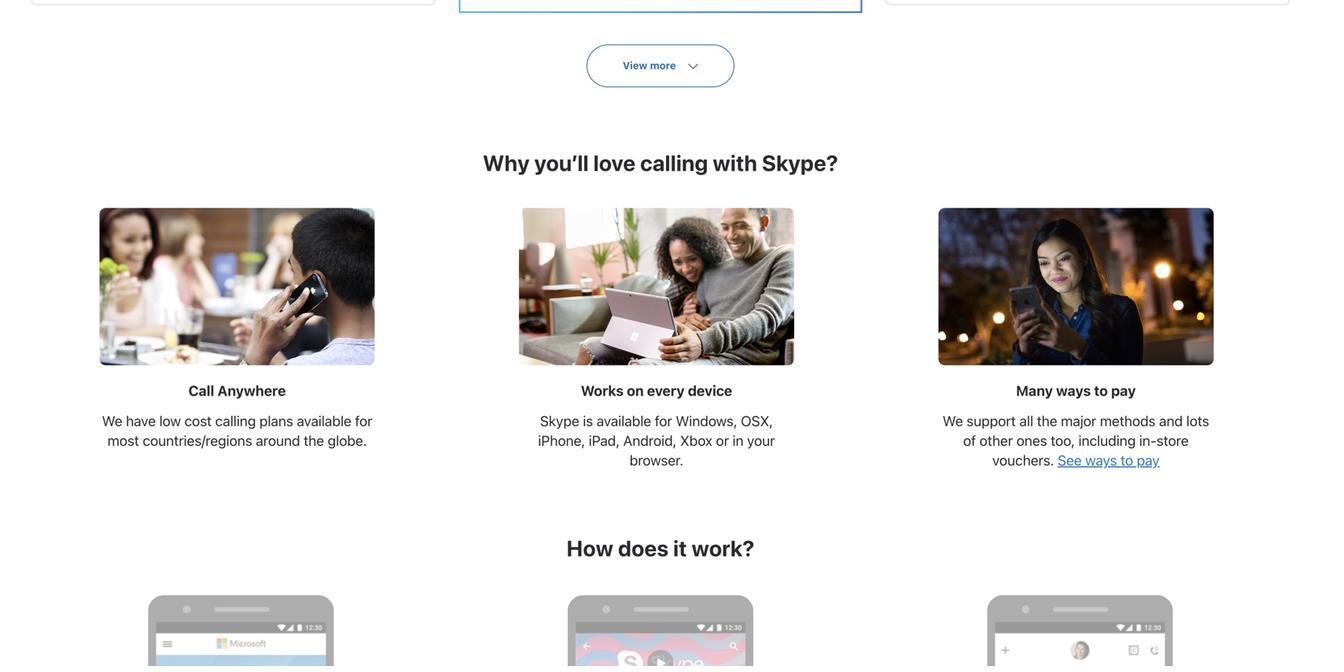Task type: locate. For each thing, give the bounding box(es) containing it.
calling down call anywhere at the left of page
[[215, 413, 256, 430]]

of
[[964, 432, 976, 449]]

0 horizontal spatial available
[[297, 413, 352, 430]]

ways down including
[[1086, 452, 1118, 469]]

every
[[647, 383, 685, 399]]

0 vertical spatial to
[[1095, 383, 1108, 399]]

1 available from the left
[[297, 413, 352, 430]]

1 horizontal spatial available
[[597, 413, 652, 430]]

major
[[1061, 413, 1097, 430]]

too,
[[1051, 432, 1075, 449]]

the left globe.
[[304, 432, 324, 449]]

ways up major
[[1057, 383, 1091, 399]]

browser.
[[630, 452, 684, 469]]

1 horizontal spatial the
[[1037, 413, 1058, 430]]

pay up methods
[[1112, 383, 1136, 399]]

1 vertical spatial calling
[[215, 413, 256, 430]]

we
[[102, 413, 122, 430], [943, 413, 964, 430]]

1 vertical spatial the
[[304, 432, 324, 449]]

available up globe.
[[297, 413, 352, 430]]

to
[[1095, 383, 1108, 399], [1121, 452, 1134, 469]]

lots
[[1187, 413, 1210, 430]]

1 horizontal spatial calling
[[640, 150, 708, 176]]

1 vertical spatial to
[[1121, 452, 1134, 469]]

for
[[355, 413, 373, 430], [655, 413, 673, 430]]

in
[[733, 432, 744, 449]]

skype?
[[762, 150, 839, 176]]

0 horizontal spatial to
[[1095, 383, 1108, 399]]

how does it work?
[[567, 536, 755, 561]]

calling right love
[[640, 150, 708, 176]]

the right all at right bottom
[[1037, 413, 1058, 430]]

1 horizontal spatial for
[[655, 413, 673, 430]]

globe.
[[328, 432, 367, 449]]

the inside the "we support all the major methods and lots of other ones too, including in-store vouchers."
[[1037, 413, 1058, 430]]

for up the android,
[[655, 413, 673, 430]]

the
[[1037, 413, 1058, 430], [304, 432, 324, 449]]

1 vertical spatial ways
[[1086, 452, 1118, 469]]

call anywhere
[[189, 383, 286, 399]]

to for see ways to pay
[[1121, 452, 1134, 469]]

1 we from the left
[[102, 413, 122, 430]]

how
[[567, 536, 614, 561]]

0 horizontal spatial pay
[[1112, 383, 1136, 399]]

0 horizontal spatial the
[[304, 432, 324, 449]]

is
[[583, 413, 593, 430]]

cost
[[185, 413, 212, 430]]

see
[[1058, 452, 1082, 469]]

0 horizontal spatial calling
[[215, 413, 256, 430]]

1 vertical spatial pay
[[1137, 452, 1160, 469]]

1 horizontal spatial to
[[1121, 452, 1134, 469]]

we left "support"
[[943, 413, 964, 430]]

1 horizontal spatial we
[[943, 413, 964, 430]]

available inside we have low cost calling plans available for most countries/regions around the globe.
[[297, 413, 352, 430]]

vouchers.
[[993, 452, 1055, 469]]

calling
[[640, 150, 708, 176], [215, 413, 256, 430]]

0 horizontal spatial for
[[355, 413, 373, 430]]

on
[[627, 383, 644, 399]]

0 vertical spatial the
[[1037, 413, 1058, 430]]

view
[[623, 60, 648, 71]]

0 horizontal spatial we
[[102, 413, 122, 430]]

you'll
[[535, 150, 589, 176]]

0 vertical spatial calling
[[640, 150, 708, 176]]

osx,
[[741, 413, 773, 430]]

to up major
[[1095, 383, 1108, 399]]

2 available from the left
[[597, 413, 652, 430]]

why
[[483, 150, 530, 176]]

all
[[1020, 413, 1034, 430]]

available up ipad,
[[597, 413, 652, 430]]

pay for see ways to pay
[[1137, 452, 1160, 469]]

it
[[674, 536, 687, 561]]

2 for from the left
[[655, 413, 673, 430]]

available
[[297, 413, 352, 430], [597, 413, 652, 430]]

to down including
[[1121, 452, 1134, 469]]

2 we from the left
[[943, 413, 964, 430]]

we have low cost calling plans available for most countries/regions around the globe.
[[102, 413, 373, 449]]

call
[[189, 383, 214, 399]]

windows,
[[676, 413, 738, 430]]

low
[[159, 413, 181, 430]]

we inside the "we support all the major methods and lots of other ones too, including in-store vouchers."
[[943, 413, 964, 430]]

pay
[[1112, 383, 1136, 399], [1137, 452, 1160, 469]]

1 horizontal spatial pay
[[1137, 452, 1160, 469]]

store
[[1157, 432, 1189, 449]]

available inside skype is available for windows, osx, iphone, ipad, android, xbox or in your browser.
[[597, 413, 652, 430]]

we inside we have low cost calling plans available for most countries/regions around the globe.
[[102, 413, 122, 430]]

other
[[980, 432, 1013, 449]]

0 vertical spatial pay
[[1112, 383, 1136, 399]]

pay down in-
[[1137, 452, 1160, 469]]

0 vertical spatial ways
[[1057, 383, 1091, 399]]

view more button
[[587, 45, 735, 87]]

ways
[[1057, 383, 1091, 399], [1086, 452, 1118, 469]]

we up most
[[102, 413, 122, 430]]

to for many ways to pay
[[1095, 383, 1108, 399]]

1 for from the left
[[355, 413, 373, 430]]

for up globe.
[[355, 413, 373, 430]]



Task type: vqa. For each thing, say whether or not it's contained in the screenshot.
We associated with We have low cost calling plans available for most countries/regions around the globe.
yes



Task type: describe. For each thing, give the bounding box(es) containing it.
see ways to pay
[[1058, 452, 1160, 469]]

with
[[713, 150, 758, 176]]

the inside we have low cost calling plans available for most countries/regions around the globe.
[[304, 432, 324, 449]]

android,
[[624, 432, 677, 449]]

why you'll love calling with skype?
[[483, 150, 839, 176]]

your
[[747, 432, 775, 449]]

iphone,
[[538, 432, 585, 449]]

have
[[126, 413, 156, 430]]

methods
[[1100, 413, 1156, 430]]

skype is available for windows, osx, iphone, ipad, android, xbox or in your browser.
[[538, 413, 775, 469]]

view more
[[623, 60, 676, 71]]

skype
[[540, 413, 580, 430]]

ipad,
[[589, 432, 620, 449]]

works
[[581, 383, 624, 399]]

for inside we have low cost calling plans available for most countries/regions around the globe.
[[355, 413, 373, 430]]

we for we have low cost calling plans available for most countries/regions around the globe.
[[102, 413, 122, 430]]

around
[[256, 432, 300, 449]]

in-
[[1140, 432, 1157, 449]]

countries/regions
[[143, 432, 252, 449]]

works on every device
[[581, 383, 733, 399]]

device
[[688, 383, 733, 399]]

many ways to pay
[[1017, 383, 1136, 399]]

see ways to pay link
[[1058, 452, 1160, 469]]

or
[[716, 432, 729, 449]]

ones
[[1017, 432, 1048, 449]]

does
[[618, 536, 669, 561]]

support
[[967, 413, 1016, 430]]

calling inside we have low cost calling plans available for most countries/regions around the globe.
[[215, 413, 256, 430]]

ways for many
[[1057, 383, 1091, 399]]

xbox
[[681, 432, 713, 449]]

love
[[594, 150, 636, 176]]

we for we support all the major methods and lots of other ones too, including in-store vouchers.
[[943, 413, 964, 430]]

showing start calling by going to dialpad and dial the number and click on call image
[[995, 622, 1165, 666]]

more
[[650, 60, 676, 71]]

anywhere
[[218, 383, 286, 399]]

and
[[1160, 413, 1183, 430]]

for inside skype is available for windows, osx, iphone, ipad, android, xbox or in your browser.
[[655, 413, 673, 430]]

we support all the major methods and lots of other ones too, including in-store vouchers.
[[943, 413, 1210, 469]]

plans
[[260, 413, 293, 430]]

including
[[1079, 432, 1136, 449]]

ways for see
[[1086, 452, 1118, 469]]

buy skype credit or a subscription by searching the country and select the subscription and pay image
[[156, 622, 326, 666]]

get skype by downloading it from app store and click on install image
[[576, 622, 746, 666]]

pay for many ways to pay
[[1112, 383, 1136, 399]]

most
[[108, 432, 139, 449]]

many
[[1017, 383, 1053, 399]]

work?
[[692, 536, 755, 561]]



